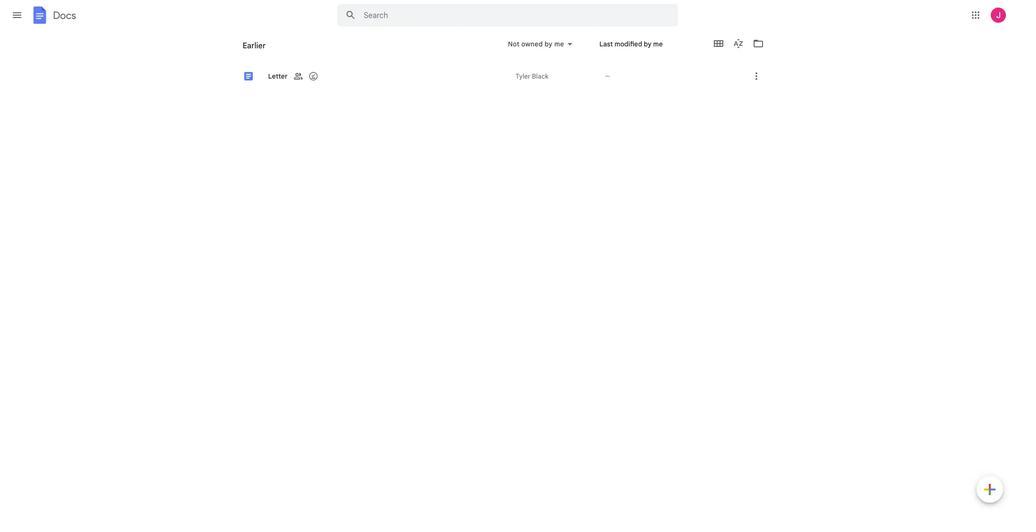 Task type: vqa. For each thing, say whether or not it's contained in the screenshot.
NAVIGATION within Motion "application"
no



Task type: locate. For each thing, give the bounding box(es) containing it.
0 horizontal spatial by
[[545, 40, 553, 48]]

by up owned by tyler black element
[[586, 45, 593, 54]]

not owned by me button
[[502, 38, 579, 50]]

owned by tyler black element
[[516, 71, 598, 81]]

me
[[555, 40, 564, 48], [653, 40, 663, 48], [595, 45, 604, 54]]

2 earlier from the top
[[243, 45, 263, 54]]

letter
[[268, 72, 288, 80]]

1 horizontal spatial me
[[595, 45, 604, 54]]

1 earlier from the top
[[243, 41, 266, 51]]

tyler
[[516, 72, 530, 80]]

earlier
[[243, 41, 266, 51], [243, 45, 263, 54]]

by right owned
[[545, 40, 553, 48]]

create new document image
[[977, 476, 1004, 505]]

modified
[[615, 40, 642, 48], [556, 45, 584, 54]]

earlier inside heading
[[243, 41, 266, 51]]

last
[[600, 40, 613, 48], [541, 45, 555, 54]]

last modified by me up —
[[600, 40, 663, 48]]

never opened by me element
[[605, 71, 736, 81]]

2 horizontal spatial me
[[653, 40, 663, 48]]

earlier for letter option
[[243, 41, 266, 51]]

last up —
[[600, 40, 613, 48]]

docs link
[[30, 6, 76, 27]]

None search field
[[337, 4, 678, 27]]

by inside dropdown button
[[545, 40, 553, 48]]

Search bar text field
[[364, 11, 654, 20]]

last modified by me
[[600, 40, 663, 48], [541, 45, 604, 54]]

0 horizontal spatial me
[[555, 40, 564, 48]]

tyler black
[[516, 72, 549, 80]]

by up never opened by me element
[[644, 40, 652, 48]]

1 horizontal spatial modified
[[615, 40, 642, 48]]

0 horizontal spatial last
[[541, 45, 555, 54]]

owned
[[522, 40, 543, 48]]

last up black
[[541, 45, 555, 54]]

by
[[545, 40, 553, 48], [644, 40, 652, 48], [586, 45, 593, 54]]

docs
[[53, 9, 76, 22]]



Task type: describe. For each thing, give the bounding box(es) containing it.
0 horizontal spatial modified
[[556, 45, 584, 54]]

black
[[532, 72, 549, 80]]

letter option
[[232, 0, 787, 516]]

main menu image
[[11, 9, 23, 21]]

not
[[508, 40, 520, 48]]

search image
[[341, 6, 360, 25]]

—
[[605, 72, 610, 80]]

1 horizontal spatial last
[[600, 40, 613, 48]]

2 horizontal spatial by
[[644, 40, 652, 48]]

letter google docs element
[[267, 0, 510, 246]]

not owned by me
[[508, 40, 564, 48]]

1 horizontal spatial by
[[586, 45, 593, 54]]

earlier heading
[[235, 30, 488, 61]]

me inside dropdown button
[[555, 40, 564, 48]]

last modified by me up owned by tyler black element
[[541, 45, 604, 54]]

earlier for 'letter google docs' element
[[243, 45, 263, 54]]



